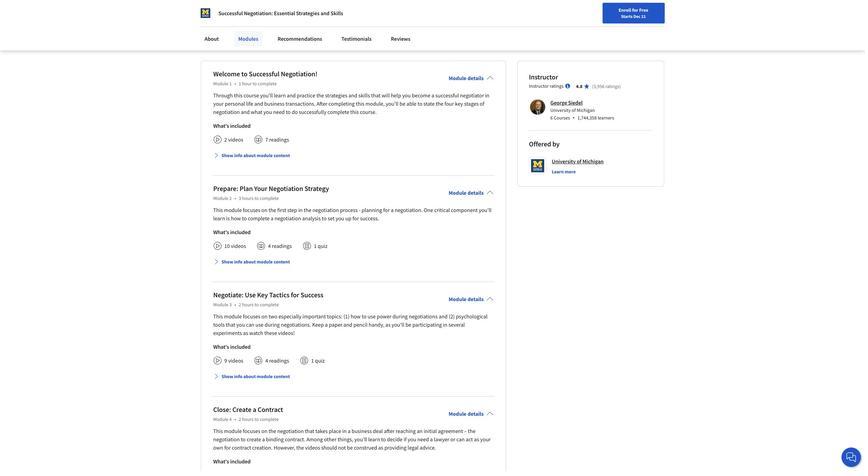 Task type: describe. For each thing, give the bounding box(es) containing it.
2 inside prepare: plan your negotiation strategy module 2 • 3 hours to complete
[[230, 195, 232, 201]]

several
[[449, 321, 465, 328]]

info for welcome
[[234, 152, 243, 159]]

to right hour
[[253, 80, 257, 87]]

or
[[451, 436, 456, 443]]

decide
[[387, 436, 403, 443]]

skills inside through this course you'll learn and practice the strategies and skills that will help you become a successful negotiator in your personal life and business transactions. after completing this module, you'll be able to state the four key stages of negotiation and what you need to do successfully complete this course.
[[359, 92, 370, 99]]

strategy
[[305, 184, 329, 193]]

complete inside welcome to successful negotiation! module 1 • 1 hour to complete
[[258, 80, 277, 87]]

reviews
[[391, 35, 411, 42]]

course
[[244, 92, 259, 99]]

to left do
[[286, 108, 291, 115]]

by
[[553, 140, 560, 148]]

learners
[[598, 115, 615, 121]]

negotiation inside prepare: plan your negotiation strategy module 2 • 3 hours to complete
[[269, 184, 303, 193]]

business inside this module focuses on the negotiation that takes place in a business deal after reaching an initial agreement – the negotiation to create a binding contract. among other things, you'll learn to decide if you need a lawyer or can act as your own for contract creation. however, the videos should not be construed as providing legal advice.
[[352, 428, 372, 435]]

as left watch at the bottom of the page
[[243, 330, 248, 337]]

-
[[359, 207, 361, 214]]

about for use
[[244, 374, 256, 380]]

to up contract
[[241, 436, 246, 443]]

• inside prepare: plan your negotiation strategy module 2 • 3 hours to complete
[[235, 195, 236, 201]]

success
[[301, 291, 324, 299]]

and left skills
[[321, 10, 330, 17]]

the up binding
[[269, 428, 276, 435]]

other
[[324, 436, 337, 443]]

a left negotiation.
[[391, 207, 394, 214]]

these
[[265, 330, 277, 337]]

quiz for prepare: plan your negotiation strategy
[[318, 243, 328, 249]]

your inside this module focuses on the negotiation that takes place in a business deal after reaching an initial agreement – the negotiation to create a binding contract. among other things, you'll learn to decide if you need a lawyer or can act as your own for contract creation. however, the videos should not be construed as providing legal advice.
[[481, 436, 491, 443]]

need inside this module focuses on the negotiation that takes place in a business deal after reaching an initial agreement – the negotiation to create a binding contract. among other things, you'll learn to decide if you need a lawyer or can act as your own for contract creation. however, the videos should not be construed as providing legal advice.
[[418, 436, 429, 443]]

and down (1) on the left
[[344, 321, 353, 328]]

for right planning at the top left of page
[[384, 207, 390, 214]]

about for to
[[244, 152, 256, 159]]

within
[[224, 30, 239, 36]]

module,
[[366, 100, 385, 107]]

1 quiz for negotiate: use key tactics for success
[[311, 357, 325, 364]]

help
[[391, 92, 402, 99]]

able
[[407, 100, 417, 107]]

module up 'component'
[[449, 189, 467, 196]]

to up hour
[[242, 69, 248, 78]]

info for prepare:
[[234, 259, 243, 265]]

of inside george siedel university of michigan 6 courses • 1,744,358 learners
[[572, 107, 576, 113]]

show for welcome
[[222, 152, 233, 159]]

close:
[[213, 405, 231, 414]]

four
[[445, 100, 454, 107]]

enroll for free starts dec 21
[[619, 7, 649, 19]]

negotiation up own
[[213, 436, 240, 443]]

the down contract.
[[297, 444, 304, 451]]

show info about module content button for plan
[[211, 256, 293, 268]]

negotiation:
[[244, 10, 273, 17]]

close: create a contract module 4 • 2 hours to complete
[[213, 405, 283, 423]]

first
[[278, 207, 287, 214]]

your
[[254, 184, 268, 193]]

recommendations
[[278, 35, 322, 42]]

contract
[[258, 405, 283, 414]]

module inside negotiate: use key tactics for success module 3 • 2 hours to complete
[[213, 302, 229, 308]]

to down become
[[418, 100, 423, 107]]

about link
[[201, 31, 223, 46]]

through this course you'll learn and practice the strategies and skills that will help you become a successful negotiator in your personal life and business transactions. after completing this module, you'll be able to state the four key stages of negotiation and what you need to do successfully complete this course.
[[213, 92, 490, 115]]

recommendations link
[[274, 31, 327, 46]]

starts
[[622, 13, 633, 19]]

chat with us image
[[847, 452, 858, 463]]

negotiations.
[[281, 321, 311, 328]]

to inside this module focuses on two especially important topics: (1) how to use power during negotiations and (2) psychological tools that you can use during negotiations. keep a paper and pencil handy, as you'll be participating in several experiments as watch these videos!
[[362, 313, 367, 320]]

pencil
[[354, 321, 368, 328]]

how inside this module focuses on two especially important topics: (1) how to use power during negotiations and (2) psychological tools that you can use during negotiations. keep a paper and pencil handy, as you'll be participating in several experiments as watch these videos!
[[351, 313, 361, 320]]

modules
[[239, 35, 259, 42]]

instructor for instructor
[[530, 72, 559, 81]]

among
[[307, 436, 323, 443]]

module up the successful
[[449, 75, 467, 81]]

step
[[288, 207, 297, 214]]

the right –
[[468, 428, 476, 435]]

can down landlords,
[[397, 22, 405, 29]]

negotiator
[[461, 92, 484, 99]]

learn inside through this course you'll learn and practice the strategies and skills that will help you become a successful negotiator in your personal life and business transactions. after completing this module, you'll be able to state the four key stages of negotiation and what you need to do successfully complete this course.
[[274, 92, 286, 99]]

0 horizontal spatial during
[[265, 321, 280, 328]]

a inside close: create a contract module 4 • 2 hours to complete
[[253, 405, 257, 414]]

in inside this module focuses on the first step in the negotiation process - planning for a negotiation. one critical component you'll learn is how to complete a negotiation analysis to set you up for success.
[[299, 207, 303, 214]]

module inside this module focuses on the first step in the negotiation process - planning for a negotiation. one critical component you'll learn is how to complete a negotiation analysis to set you up for success.
[[224, 207, 242, 214]]

negotiation inside we all negotiate on a daily basis. on a personal level, we negotiate with friends, family, landlords, car sellers and employers, among others. negotiation is also the key to business success. no business can survive without profitable contracts. within a company, negotiation skills can lead to your career advancement.
[[267, 30, 293, 36]]

plan
[[240, 184, 253, 193]]

state
[[424, 100, 435, 107]]

as down power
[[386, 321, 391, 328]]

readings for negotiation
[[272, 243, 292, 249]]

can left lead on the left
[[306, 30, 314, 36]]

be inside through this course you'll learn and practice the strategies and skills that will help you become a successful negotiator in your personal life and business transactions. after completing this module, you'll be able to state the four key stages of negotiation and what you need to do successfully complete this course.
[[400, 100, 406, 107]]

personal inside we all negotiate on a daily basis. on a personal level, we negotiate with friends, family, landlords, car sellers and employers, among others. negotiation is also the key to business success. no business can survive without profitable contracts. within a company, negotiation skills can lead to your career advancement.
[[287, 15, 307, 22]]

university of michigan image
[[201, 8, 210, 18]]

negotiation down step at the left of the page
[[275, 215, 301, 222]]

a down initial at the bottom of page
[[430, 436, 433, 443]]

your inside through this course you'll learn and practice the strategies and skills that will help you become a successful negotiator in your personal life and business transactions. after completing this module, you'll be able to state the four key stages of negotiation and what you need to do successfully complete this course.
[[213, 100, 224, 107]]

prepare: plan your negotiation strategy module 2 • 3 hours to complete
[[213, 184, 329, 201]]

for right the up
[[353, 215, 359, 222]]

providing
[[385, 444, 407, 451]]

you'll right 'course' on the left of page
[[260, 92, 273, 99]]

after
[[317, 100, 328, 107]]

dec
[[634, 13, 641, 19]]

1 vertical spatial michigan
[[583, 158, 604, 165]]

0 vertical spatial use
[[368, 313, 376, 320]]

a down prepare: plan your negotiation strategy module 2 • 3 hours to complete
[[271, 215, 274, 222]]

module inside prepare: plan your negotiation strategy module 2 • 3 hours to complete
[[213, 195, 229, 201]]

how inside this module focuses on the first step in the negotiation process - planning for a negotiation. one critical component you'll learn is how to complete a negotiation analysis to set you up for success.
[[231, 215, 241, 222]]

the left four
[[436, 100, 444, 107]]

that inside through this course you'll learn and practice the strategies and skills that will help you become a successful negotiator in your personal life and business transactions. after completing this module, you'll be able to state the four key stages of negotiation and what you need to do successfully complete this course.
[[371, 92, 381, 99]]

component
[[451, 207, 478, 214]]

key
[[257, 291, 268, 299]]

0 vertical spatial during
[[393, 313, 408, 320]]

career
[[684, 8, 697, 14]]

hours inside close: create a contract module 4 • 2 hours to complete
[[242, 416, 254, 423]]

1 quiz for prepare: plan your negotiation strategy
[[314, 243, 328, 249]]

successful negotiation: essential strategies and skills
[[219, 10, 343, 17]]

to down we
[[321, 22, 326, 29]]

complete inside negotiate: use key tactics for success module 3 • 2 hours to complete
[[260, 302, 279, 308]]

what's for prepare: plan your negotiation strategy
[[213, 229, 229, 236]]

university of michigan
[[552, 158, 604, 165]]

reviews link
[[387, 31, 415, 46]]

testimonials link
[[338, 31, 376, 46]]

module details for close: create a contract
[[449, 411, 484, 418]]

binding
[[266, 436, 284, 443]]

negotiation inside through this course you'll learn and practice the strategies and skills that will help you become a successful negotiator in your personal life and business transactions. after completing this module, you'll be able to state the four key stages of negotiation and what you need to do successfully complete this course.
[[213, 108, 240, 115]]

module details for prepare: plan your negotiation strategy
[[449, 189, 484, 196]]

4 inside close: create a contract module 4 • 2 hours to complete
[[230, 416, 232, 423]]

we all negotiate on a daily basis. on a personal level, we negotiate with friends, family, landlords, car sellers and employers, among others. negotiation is also the key to business success. no business can survive without profitable contracts. within a company, negotiation skills can lead to your career advancement.
[[201, 15, 465, 36]]

a right on
[[283, 15, 286, 22]]

do
[[292, 108, 298, 115]]

in inside this module focuses on two especially important topics: (1) how to use power during negotiations and (2) psychological tools that you can use during negotiations. keep a paper and pencil handy, as you'll be participating in several experiments as watch these videos!
[[443, 321, 448, 328]]

show info about module content button for to
[[211, 149, 293, 162]]

tools
[[213, 321, 225, 328]]

instructor ratings
[[530, 83, 564, 89]]

the inside we all negotiate on a daily basis. on a personal level, we negotiate with friends, family, landlords, car sellers and employers, among others. negotiation is also the key to business success. no business can survive without profitable contracts. within a company, negotiation skills can lead to your career advancement.
[[304, 22, 311, 29]]

landlords,
[[396, 15, 419, 22]]

2 inside negotiate: use key tactics for success module 3 • 2 hours to complete
[[239, 302, 241, 308]]

employers,
[[201, 22, 226, 29]]

1 vertical spatial this
[[356, 100, 365, 107]]

the up the analysis
[[304, 207, 312, 214]]

complete inside through this course you'll learn and practice the strategies and skills that will help you become a successful negotiator in your personal life and business transactions. after completing this module, you'll be able to state the four key stages of negotiation and what you need to do successfully complete this course.
[[328, 108, 350, 115]]

you'll down help
[[386, 100, 399, 107]]

( 3,956 ratings )
[[593, 83, 621, 89]]

10
[[225, 243, 230, 249]]

what's for negotiate: use key tactics for success
[[213, 344, 229, 350]]

the left first
[[269, 207, 276, 214]]

george
[[551, 99, 568, 106]]

critical
[[435, 207, 450, 214]]

we
[[201, 15, 208, 22]]

basis.
[[261, 15, 274, 22]]

handy,
[[369, 321, 385, 328]]

welcome
[[213, 69, 240, 78]]

contract
[[232, 444, 251, 451]]

for inside negotiate: use key tactics for success module 3 • 2 hours to complete
[[291, 291, 300, 299]]

negotiation up contract.
[[278, 428, 304, 435]]

you'll inside this module focuses on the first step in the negotiation process - planning for a negotiation. one critical component you'll learn is how to complete a negotiation analysis to set you up for success.
[[479, 207, 492, 214]]

as right act
[[475, 436, 480, 443]]

negotiation.
[[395, 207, 423, 214]]

on for create
[[262, 428, 268, 435]]

business down family,
[[376, 22, 396, 29]]

about
[[205, 35, 219, 42]]

advancement.
[[359, 30, 391, 36]]

that inside this module focuses on the negotiation that takes place in a business deal after reaching an initial agreement – the negotiation to create a binding contract. among other things, you'll learn to decide if you need a lawyer or can act as your own for contract creation. however, the videos should not be construed as providing legal advice.
[[305, 428, 315, 435]]

• inside welcome to successful negotiation! module 1 • 1 hour to complete
[[235, 80, 236, 87]]

show info about module content for key
[[222, 374, 290, 380]]

2 horizontal spatial of
[[577, 158, 582, 165]]

module up (2)
[[449, 296, 467, 303]]

complete inside prepare: plan your negotiation strategy module 2 • 3 hours to complete
[[260, 195, 279, 201]]

courses
[[554, 115, 570, 121]]

4 readings for negotiation
[[268, 243, 292, 249]]

a up things,
[[348, 428, 351, 435]]

on for use
[[262, 313, 268, 320]]

to left set
[[322, 215, 327, 222]]

george siedel university of michigan 6 courses • 1,744,358 learners
[[551, 99, 615, 122]]

about for plan
[[244, 259, 256, 265]]

hour
[[242, 80, 252, 87]]

negotiation up set
[[313, 207, 339, 214]]

and left (2)
[[439, 313, 448, 320]]

others.
[[244, 22, 260, 29]]

videos for welcome
[[228, 136, 243, 143]]

however,
[[274, 444, 296, 451]]

module inside this module focuses on two especially important topics: (1) how to use power during negotiations and (2) psychological tools that you can use during negotiations. keep a paper and pencil handy, as you'll be participating in several experiments as watch these videos!
[[224, 313, 242, 320]]

9
[[225, 357, 227, 364]]

content for tactics
[[274, 374, 290, 380]]

a left daily
[[245, 15, 248, 22]]

also
[[293, 22, 303, 29]]

readings for negotiation!
[[269, 136, 289, 143]]

what's included for negotiate:
[[213, 344, 251, 350]]

show for negotiate:
[[222, 374, 233, 380]]

in inside this module focuses on the negotiation that takes place in a business deal after reaching an initial agreement – the negotiation to create a binding contract. among other things, you'll learn to decide if you need a lawyer or can act as your own for contract creation. however, the videos should not be construed as providing legal advice.
[[343, 428, 347, 435]]

3 inside negotiate: use key tactics for success module 3 • 2 hours to complete
[[230, 302, 232, 308]]

testimonials
[[342, 35, 372, 42]]

7
[[266, 136, 268, 143]]

the up after
[[317, 92, 324, 99]]

negotiation inside we all negotiate on a daily basis. on a personal level, we negotiate with friends, family, landlords, car sellers and employers, among others. negotiation is also the key to business success. no business can survive without profitable contracts. within a company, negotiation skills can lead to your career advancement.
[[261, 22, 287, 29]]

this module focuses on the first step in the negotiation process - planning for a negotiation. one critical component you'll learn is how to complete a negotiation analysis to set you up for success.
[[213, 207, 492, 222]]

course.
[[360, 108, 377, 115]]

reaching
[[396, 428, 416, 435]]

university inside george siedel university of michigan 6 courses • 1,744,358 learners
[[551, 107, 571, 113]]

negotiate: use key tactics for success module 3 • 2 hours to complete
[[213, 291, 324, 308]]

as left 'providing'
[[379, 444, 384, 451]]

survive
[[406, 22, 422, 29]]

focuses for create
[[243, 428, 261, 435]]

on
[[275, 15, 282, 22]]

show info about module content for successful
[[222, 152, 290, 159]]

and down life
[[241, 108, 250, 115]]

michigan inside george siedel university of michigan 6 courses • 1,744,358 learners
[[577, 107, 596, 113]]



Task type: locate. For each thing, give the bounding box(es) containing it.
and inside we all negotiate on a daily basis. on a personal level, we negotiate with friends, family, landlords, car sellers and employers, among others. negotiation is also the key to business success. no business can survive without profitable contracts. within a company, negotiation skills can lead to your career advancement.
[[444, 15, 453, 22]]

1 vertical spatial quiz
[[315, 357, 325, 364]]

2 this from the top
[[213, 313, 223, 320]]

1 vertical spatial during
[[265, 321, 280, 328]]

1 vertical spatial instructor
[[530, 83, 549, 89]]

on left first
[[262, 207, 268, 214]]

this down prepare:
[[213, 207, 223, 214]]

2 vertical spatial info
[[234, 374, 243, 380]]

you'll inside this module focuses on two especially important topics: (1) how to use power during negotiations and (2) psychological tools that you can use during negotiations. keep a paper and pencil handy, as you'll be participating in several experiments as watch these videos!
[[392, 321, 405, 328]]

a right create
[[253, 405, 257, 414]]

0 vertical spatial skills
[[294, 30, 305, 36]]

3 info from the top
[[234, 374, 243, 380]]

0 vertical spatial negotiation
[[261, 22, 287, 29]]

0 horizontal spatial learn
[[213, 215, 225, 222]]

1 vertical spatial readings
[[272, 243, 292, 249]]

ratings up george
[[550, 83, 564, 89]]

0 vertical spatial success.
[[348, 22, 367, 29]]

more
[[565, 169, 576, 175]]

siedel
[[569, 99, 583, 106]]

details for close: create a contract
[[468, 411, 484, 418]]

for up dec
[[633, 7, 639, 13]]

your
[[664, 8, 673, 14], [332, 30, 342, 36], [213, 100, 224, 107], [481, 436, 491, 443]]

0 vertical spatial quiz
[[318, 243, 328, 249]]

videos!
[[278, 330, 295, 337]]

(
[[593, 83, 594, 89]]

show down '2 videos'
[[222, 152, 233, 159]]

show info about module content down 9 videos
[[222, 374, 290, 380]]

1 horizontal spatial how
[[351, 313, 361, 320]]

a up 'creation.'
[[262, 436, 265, 443]]

2 vertical spatial learn
[[369, 436, 380, 443]]

hours inside negotiate: use key tactics for success module 3 • 2 hours to complete
[[242, 302, 254, 308]]

2 vertical spatial show info about module content button
[[211, 370, 293, 383]]

module details for welcome to successful negotiation!
[[449, 75, 484, 81]]

focuses inside this module focuses on two especially important topics: (1) how to use power during negotiations and (2) psychological tools that you can use during negotiations. keep a paper and pencil handy, as you'll be participating in several experiments as watch these videos!
[[243, 313, 261, 320]]

focuses down plan
[[243, 207, 261, 214]]

0 vertical spatial focuses
[[243, 207, 261, 214]]

0 vertical spatial info
[[234, 152, 243, 159]]

1 vertical spatial focuses
[[243, 313, 261, 320]]

not
[[338, 444, 346, 451]]

included up '2 videos'
[[230, 122, 251, 129]]

what's included up '2 videos'
[[213, 122, 251, 129]]

this inside this module focuses on the negotiation that takes place in a business deal after reaching an initial agreement – the negotiation to create a binding contract. among other things, you'll learn to decide if you need a lawyer or can act as your own for contract creation. however, the videos should not be construed as providing legal advice.
[[213, 428, 223, 435]]

0 horizontal spatial skills
[[294, 30, 305, 36]]

george siedel image
[[531, 99, 546, 115]]

2 info from the top
[[234, 259, 243, 265]]

0 vertical spatial that
[[371, 92, 381, 99]]

0 vertical spatial readings
[[269, 136, 289, 143]]

1 about from the top
[[244, 152, 256, 159]]

quiz for negotiate: use key tactics for success
[[315, 357, 325, 364]]

you up experiments
[[237, 321, 245, 328]]

module down negotiate:
[[213, 302, 229, 308]]

1 vertical spatial hours
[[242, 302, 254, 308]]

negotiations
[[409, 313, 438, 320]]

to down deal
[[382, 436, 386, 443]]

you'll up construed
[[355, 436, 368, 443]]

this for prepare: plan your negotiation strategy
[[213, 207, 223, 214]]

0 horizontal spatial personal
[[225, 100, 245, 107]]

this for close: create a contract
[[213, 428, 223, 435]]

success. inside we all negotiate on a daily basis. on a personal level, we negotiate with friends, family, landlords, car sellers and employers, among others. negotiation is also the key to business success. no business can survive without profitable contracts. within a company, negotiation skills can lead to your career advancement.
[[348, 22, 367, 29]]

1 vertical spatial university
[[552, 158, 576, 165]]

what's up the 10
[[213, 229, 229, 236]]

0 vertical spatial show info about module content button
[[211, 149, 293, 162]]

need inside through this course you'll learn and practice the strategies and skills that will help you become a successful negotiator in your personal life and business transactions. after completing this module, you'll be able to state the four key stages of negotiation and what you need to do successfully complete this course.
[[273, 108, 285, 115]]

complete down contract
[[260, 416, 279, 423]]

this for negotiate: use key tactics for success
[[213, 313, 223, 320]]

2 what's included from the top
[[213, 229, 251, 236]]

is inside we all negotiate on a daily basis. on a personal level, we negotiate with friends, family, landlords, car sellers and employers, among others. negotiation is also the key to business success. no business can survive without profitable contracts. within a company, negotiation skills can lead to your career advancement.
[[289, 22, 292, 29]]

on for plan
[[262, 207, 268, 214]]

details for negotiate: use key tactics for success
[[468, 296, 484, 303]]

strategies
[[325, 92, 348, 99]]

learn inside this module focuses on the first step in the negotiation process - planning for a negotiation. one critical component you'll learn is how to complete a negotiation analysis to set you up for success.
[[213, 215, 225, 222]]

on inside this module focuses on the negotiation that takes place in a business deal after reaching an initial agreement – the negotiation to create a binding contract. among other things, you'll learn to decide if you need a lawyer or can act as your own for contract creation. however, the videos should not be construed as providing legal advice.
[[262, 428, 268, 435]]

• inside close: create a contract module 4 • 2 hours to complete
[[235, 416, 236, 423]]

this left 'course' on the left of page
[[234, 92, 243, 99]]

2 vertical spatial hours
[[242, 416, 254, 423]]

2 videos
[[225, 136, 243, 143]]

you up able
[[403, 92, 411, 99]]

successful
[[436, 92, 459, 99]]

• down prepare:
[[235, 195, 236, 201]]

2 vertical spatial this
[[351, 108, 359, 115]]

this
[[234, 92, 243, 99], [356, 100, 365, 107], [351, 108, 359, 115]]

in left several
[[443, 321, 448, 328]]

0 vertical spatial 1 quiz
[[314, 243, 328, 249]]

4 included from the top
[[230, 458, 251, 465]]

0 vertical spatial about
[[244, 152, 256, 159]]

to inside prepare: plan your negotiation strategy module 2 • 3 hours to complete
[[255, 195, 259, 201]]

2 vertical spatial be
[[347, 444, 353, 451]]

1 module details from the top
[[449, 75, 484, 81]]

this up tools
[[213, 313, 223, 320]]

0 vertical spatial this
[[234, 92, 243, 99]]

0 horizontal spatial need
[[273, 108, 285, 115]]

about
[[244, 152, 256, 159], [244, 259, 256, 265], [244, 374, 256, 380]]

0 vertical spatial 3
[[239, 195, 241, 201]]

1 horizontal spatial successful
[[249, 69, 280, 78]]

analysis
[[302, 215, 321, 222]]

0 vertical spatial instructor
[[530, 72, 559, 81]]

0 vertical spatial university
[[551, 107, 571, 113]]

1 vertical spatial skills
[[359, 92, 370, 99]]

to
[[321, 22, 326, 29], [326, 30, 331, 36], [242, 69, 248, 78], [253, 80, 257, 87], [418, 100, 423, 107], [286, 108, 291, 115], [255, 195, 259, 201], [242, 215, 247, 222], [322, 215, 327, 222], [255, 302, 259, 308], [362, 313, 367, 320], [255, 416, 259, 423], [241, 436, 246, 443], [382, 436, 386, 443]]

to inside close: create a contract module 4 • 2 hours to complete
[[255, 416, 259, 423]]

• inside george siedel university of michigan 6 courses • 1,744,358 learners
[[573, 114, 575, 122]]

readings for tactics
[[269, 357, 289, 364]]

1 show info about module content from the top
[[222, 152, 290, 159]]

tactics
[[270, 291, 290, 299]]

included
[[230, 122, 251, 129], [230, 229, 251, 236], [230, 344, 251, 350], [230, 458, 251, 465]]

this module focuses on two especially important topics: (1) how to use power during negotiations and (2) psychological tools that you can use during negotiations. keep a paper and pencil handy, as you'll be participating in several experiments as watch these videos!
[[213, 313, 488, 337]]

included for welcome
[[230, 122, 251, 129]]

you inside this module focuses on the negotiation that takes place in a business deal after reaching an initial agreement – the negotiation to create a binding contract. among other things, you'll learn to decide if you need a lawyer or can act as your own for contract creation. however, the videos should not be construed as providing legal advice.
[[408, 436, 417, 443]]

info
[[234, 152, 243, 159], [234, 259, 243, 265], [234, 374, 243, 380]]

0 vertical spatial successful
[[219, 10, 243, 17]]

negotiation
[[261, 22, 287, 29], [269, 184, 303, 193]]

business down skills
[[327, 22, 347, 29]]

daily
[[249, 15, 260, 22]]

)
[[620, 83, 621, 89]]

new
[[674, 8, 683, 14]]

you inside this module focuses on the first step in the negotiation process - planning for a negotiation. one critical component you'll learn is how to complete a negotiation analysis to set you up for success.
[[336, 215, 345, 222]]

success. inside this module focuses on the first step in the negotiation process - planning for a negotiation. one critical component you'll learn is how to complete a negotiation analysis to set you up for success.
[[360, 215, 379, 222]]

1 show info about module content button from the top
[[211, 149, 293, 162]]

3
[[239, 195, 241, 201], [230, 302, 232, 308]]

2 included from the top
[[230, 229, 251, 236]]

1 vertical spatial about
[[244, 259, 256, 265]]

2 vertical spatial show
[[222, 374, 233, 380]]

show info about module content for your
[[222, 259, 290, 265]]

2 show info about module content from the top
[[222, 259, 290, 265]]

of inside through this course you'll learn and practice the strategies and skills that will help you become a successful negotiator in your personal life and business transactions. after completing this module, you'll be able to state the four key stages of negotiation and what you need to do successfully complete this course.
[[480, 100, 485, 107]]

1 horizontal spatial ratings
[[606, 83, 620, 89]]

show info about module content button for use
[[211, 370, 293, 383]]

2 vertical spatial 4
[[230, 416, 232, 423]]

focuses inside this module focuses on the first step in the negotiation process - planning for a negotiation. one critical component you'll learn is how to complete a negotiation analysis to set you up for success.
[[243, 207, 261, 214]]

especially
[[279, 313, 302, 320]]

what's included up 10 videos
[[213, 229, 251, 236]]

module details up negotiator
[[449, 75, 484, 81]]

find your new career
[[654, 8, 697, 14]]

2 vertical spatial content
[[274, 374, 290, 380]]

info for negotiate:
[[234, 374, 243, 380]]

instructor for instructor ratings
[[530, 83, 549, 89]]

success. down planning at the top left of page
[[360, 215, 379, 222]]

1 vertical spatial content
[[274, 259, 290, 265]]

focuses for plan
[[243, 207, 261, 214]]

focuses up create
[[243, 428, 261, 435]]

key inside through this course you'll learn and practice the strategies and skills that will help you become a successful negotiator in your personal life and business transactions. after completing this module, you'll be able to state the four key stages of negotiation and what you need to do successfully complete this course.
[[456, 100, 464, 107]]

1 horizontal spatial is
[[289, 22, 292, 29]]

that inside this module focuses on two especially important topics: (1) how to use power during negotiations and (2) psychological tools that you can use during negotiations. keep a paper and pencil handy, as you'll be participating in several experiments as watch these videos!
[[226, 321, 236, 328]]

2 focuses from the top
[[243, 313, 261, 320]]

to right lead on the left
[[326, 30, 331, 36]]

and up what
[[255, 100, 263, 107]]

career
[[344, 30, 358, 36]]

0 horizontal spatial use
[[256, 321, 264, 328]]

about down 10 videos
[[244, 259, 256, 265]]

2 vertical spatial about
[[244, 374, 256, 380]]

0 vertical spatial need
[[273, 108, 285, 115]]

keep
[[312, 321, 324, 328]]

3 show from the top
[[222, 374, 233, 380]]

show info about module content down "7"
[[222, 152, 290, 159]]

quiz
[[318, 243, 328, 249], [315, 357, 325, 364]]

details for welcome to successful negotiation!
[[468, 75, 484, 81]]

your left career
[[332, 30, 342, 36]]

3,956
[[594, 83, 605, 89]]

4.8
[[577, 83, 583, 89]]

you inside this module focuses on two especially important topics: (1) how to use power during negotiations and (2) psychological tools that you can use during negotiations. keep a paper and pencil handy, as you'll be participating in several experiments as watch these videos!
[[237, 321, 245, 328]]

2 hours from the top
[[242, 302, 254, 308]]

show
[[222, 152, 233, 159], [222, 259, 233, 265], [222, 374, 233, 380]]

and up profitable
[[444, 15, 453, 22]]

module inside welcome to successful negotiation! module 1 • 1 hour to complete
[[213, 80, 229, 87]]

what's included for welcome
[[213, 122, 251, 129]]

this module focuses on the negotiation that takes place in a business deal after reaching an initial agreement – the negotiation to create a binding contract. among other things, you'll learn to decide if you need a lawyer or can act as your own for contract creation. however, the videos should not be construed as providing legal advice.
[[213, 428, 491, 451]]

on inside this module focuses on two especially important topics: (1) how to use power during negotiations and (2) psychological tools that you can use during negotiations. keep a paper and pencil handy, as you'll be participating in several experiments as watch these videos!
[[262, 313, 268, 320]]

personal down through
[[225, 100, 245, 107]]

3 content from the top
[[274, 374, 290, 380]]

• down create
[[235, 416, 236, 423]]

negotiate right we
[[329, 15, 350, 22]]

university up courses
[[551, 107, 571, 113]]

complete inside this module focuses on the first step in the negotiation process - planning for a negotiation. one critical component you'll learn is how to complete a negotiation analysis to set you up for success.
[[248, 215, 270, 222]]

0 horizontal spatial is
[[226, 215, 230, 222]]

1 focuses from the top
[[243, 207, 261, 214]]

0 vertical spatial content
[[274, 152, 290, 159]]

• down negotiate:
[[235, 302, 236, 308]]

1 vertical spatial key
[[456, 100, 464, 107]]

1 horizontal spatial use
[[368, 313, 376, 320]]

create
[[233, 405, 252, 414]]

contract.
[[285, 436, 306, 443]]

your right find on the right
[[664, 8, 673, 14]]

4 what's included from the top
[[213, 458, 251, 465]]

3 show info about module content button from the top
[[211, 370, 293, 383]]

you'll inside this module focuses on the negotiation that takes place in a business deal after reaching an initial agreement – the negotiation to create a binding contract. among other things, you'll learn to decide if you need a lawyer or can act as your own for contract creation. however, the videos should not be construed as providing legal advice.
[[355, 436, 368, 443]]

0 vertical spatial learn
[[274, 92, 286, 99]]

details up 'component'
[[468, 189, 484, 196]]

1 vertical spatial use
[[256, 321, 264, 328]]

4 details from the top
[[468, 411, 484, 418]]

can inside this module focuses on two especially important topics: (1) how to use power during negotiations and (2) psychological tools that you can use during negotiations. keep a paper and pencil handy, as you'll be participating in several experiments as watch these videos!
[[246, 321, 255, 328]]

3 focuses from the top
[[243, 428, 261, 435]]

included for prepare:
[[230, 229, 251, 236]]

1 horizontal spatial 3
[[239, 195, 241, 201]]

module up agreement
[[449, 411, 467, 418]]

0 horizontal spatial successful
[[219, 10, 243, 17]]

1 horizontal spatial learn
[[274, 92, 286, 99]]

the
[[304, 22, 311, 29], [317, 92, 324, 99], [436, 100, 444, 107], [269, 207, 276, 214], [304, 207, 312, 214], [269, 428, 276, 435], [468, 428, 476, 435], [297, 444, 304, 451]]

paper
[[329, 321, 343, 328]]

you left the up
[[336, 215, 345, 222]]

2
[[225, 136, 227, 143], [230, 195, 232, 201], [239, 302, 241, 308], [239, 416, 241, 423]]

for inside enroll for free starts dec 21
[[633, 7, 639, 13]]

4 what's from the top
[[213, 458, 229, 465]]

• left hour
[[235, 80, 236, 87]]

a down among
[[240, 30, 243, 36]]

set
[[328, 215, 335, 222]]

None search field
[[99, 4, 264, 18]]

experiments
[[213, 330, 242, 337]]

advice.
[[420, 444, 436, 451]]

1 vertical spatial be
[[406, 321, 412, 328]]

to up 10 videos
[[242, 215, 247, 222]]

after
[[384, 428, 395, 435]]

life
[[246, 100, 253, 107]]

a inside this module focuses on two especially important topics: (1) how to use power during negotiations and (2) psychological tools that you can use during negotiations. keep a paper and pencil handy, as you'll be participating in several experiments as watch these videos!
[[325, 321, 328, 328]]

10 videos
[[225, 243, 246, 249]]

for right tactics
[[291, 291, 300, 299]]

friends,
[[362, 15, 379, 22]]

complete down your
[[260, 195, 279, 201]]

michigan
[[577, 107, 596, 113], [583, 158, 604, 165]]

2 horizontal spatial learn
[[369, 436, 380, 443]]

details up negotiator
[[468, 75, 484, 81]]

3 this from the top
[[213, 428, 223, 435]]

a inside through this course you'll learn and practice the strategies and skills that will help you become a successful negotiator in your personal life and business transactions. after completing this module, you'll be able to state the four key stages of negotiation and what you need to do successfully complete this course.
[[432, 92, 435, 99]]

focuses for use
[[243, 313, 261, 320]]

1,744,358
[[578, 115, 597, 121]]

1 vertical spatial show info about module content
[[222, 259, 290, 265]]

and up transactions.
[[287, 92, 296, 99]]

module down welcome
[[213, 80, 229, 87]]

successful up among
[[219, 10, 243, 17]]

this inside this module focuses on two especially important topics: (1) how to use power during negotiations and (2) psychological tools that you can use during negotiations. keep a paper and pencil handy, as you'll be participating in several experiments as watch these videos!
[[213, 313, 223, 320]]

learn down deal
[[369, 436, 380, 443]]

2 negotiate from the left
[[329, 15, 350, 22]]

hours inside prepare: plan your negotiation strategy module 2 • 3 hours to complete
[[242, 195, 254, 201]]

videos for negotiate:
[[228, 357, 243, 364]]

2 inside close: create a contract module 4 • 2 hours to complete
[[239, 416, 241, 423]]

0 horizontal spatial that
[[226, 321, 236, 328]]

• right courses
[[573, 114, 575, 122]]

that up the among
[[305, 428, 315, 435]]

profitable
[[442, 22, 464, 29]]

1 vertical spatial personal
[[225, 100, 245, 107]]

0 vertical spatial 4 readings
[[268, 243, 292, 249]]

3 included from the top
[[230, 344, 251, 350]]

1 horizontal spatial during
[[393, 313, 408, 320]]

you'll right 'component'
[[479, 207, 492, 214]]

4
[[268, 243, 271, 249], [266, 357, 268, 364], [230, 416, 232, 423]]

2 instructor from the top
[[530, 83, 549, 89]]

in inside through this course you'll learn and practice the strategies and skills that will help you become a successful negotiator in your personal life and business transactions. after completing this module, you'll be able to state the four key stages of negotiation and what you need to do successfully complete this course.
[[486, 92, 490, 99]]

7 readings
[[266, 136, 289, 143]]

content
[[274, 152, 290, 159], [274, 259, 290, 265], [274, 374, 290, 380]]

1 vertical spatial learn
[[213, 215, 225, 222]]

2 what's from the top
[[213, 229, 229, 236]]

0 vertical spatial this
[[213, 207, 223, 214]]

1 vertical spatial 1 quiz
[[311, 357, 325, 364]]

business inside through this course you'll learn and practice the strategies and skills that will help you become a successful negotiator in your personal life and business transactions. after completing this module, you'll be able to state the four key stages of negotiation and what you need to do successfully complete this course.
[[265, 100, 285, 107]]

through
[[213, 92, 233, 99]]

should
[[322, 444, 337, 451]]

and up completing
[[349, 92, 358, 99]]

university up learn more button
[[552, 158, 576, 165]]

learn up transactions.
[[274, 92, 286, 99]]

4 right 10 videos
[[268, 243, 271, 249]]

4 module details from the top
[[449, 411, 484, 418]]

skills inside we all negotiate on a daily basis. on a personal level, we negotiate with friends, family, landlords, car sellers and employers, among others. negotiation is also the key to business success. no business can survive without profitable contracts. within a company, negotiation skills can lead to your career advancement.
[[294, 30, 305, 36]]

2 about from the top
[[244, 259, 256, 265]]

what's included for prepare:
[[213, 229, 251, 236]]

• inside negotiate: use key tactics for success module 3 • 2 hours to complete
[[235, 302, 236, 308]]

during down two
[[265, 321, 280, 328]]

4 for your
[[268, 243, 271, 249]]

1 horizontal spatial be
[[400, 100, 406, 107]]

1 vertical spatial is
[[226, 215, 230, 222]]

1 vertical spatial show info about module content button
[[211, 256, 293, 268]]

1 horizontal spatial negotiate
[[329, 15, 350, 22]]

3 module details from the top
[[449, 296, 484, 303]]

module details for negotiate: use key tactics for success
[[449, 296, 484, 303]]

1 what's from the top
[[213, 122, 229, 129]]

0 vertical spatial 4
[[268, 243, 271, 249]]

0 vertical spatial hours
[[242, 195, 254, 201]]

deal
[[373, 428, 383, 435]]

what's for welcome to successful negotiation!
[[213, 122, 229, 129]]

on left two
[[262, 313, 268, 320]]

2 show from the top
[[222, 259, 233, 265]]

you right what
[[264, 108, 272, 115]]

3 about from the top
[[244, 374, 256, 380]]

content for negotiation!
[[274, 152, 290, 159]]

1 info from the top
[[234, 152, 243, 159]]

0 horizontal spatial ratings
[[550, 83, 564, 89]]

videos inside this module focuses on the negotiation that takes place in a business deal after reaching an initial agreement – the negotiation to create a binding contract. among other things, you'll learn to decide if you need a lawyer or can act as your own for contract creation. however, the videos should not be construed as providing legal advice.
[[305, 444, 320, 451]]

as
[[386, 321, 391, 328], [243, 330, 248, 337], [475, 436, 480, 443], [379, 444, 384, 451]]

for inside this module focuses on the negotiation that takes place in a business deal after reaching an initial agreement – the negotiation to create a binding contract. among other things, you'll learn to decide if you need a lawyer or can act as your own for contract creation. however, the videos should not be construed as providing legal advice.
[[225, 444, 231, 451]]

1 what's included from the top
[[213, 122, 251, 129]]

negotiation down through
[[213, 108, 240, 115]]

1 vertical spatial how
[[351, 313, 361, 320]]

0 vertical spatial key
[[313, 22, 320, 29]]

to up pencil
[[362, 313, 367, 320]]

2 vertical spatial focuses
[[243, 428, 261, 435]]

3 what's included from the top
[[213, 344, 251, 350]]

is inside this module focuses on the first step in the negotiation process - planning for a negotiation. one critical component you'll learn is how to complete a negotiation analysis to set you up for success.
[[226, 215, 230, 222]]

for
[[633, 7, 639, 13], [384, 207, 390, 214], [353, 215, 359, 222], [291, 291, 300, 299], [225, 444, 231, 451]]

key right four
[[456, 100, 464, 107]]

1 hours from the top
[[242, 195, 254, 201]]

1 vertical spatial this
[[213, 313, 223, 320]]

completing
[[329, 100, 355, 107]]

2 horizontal spatial be
[[406, 321, 412, 328]]

show for prepare:
[[222, 259, 233, 265]]

hours down create
[[242, 416, 254, 423]]

takes
[[316, 428, 328, 435]]

included for negotiate:
[[230, 344, 251, 350]]

1 negotiate from the left
[[216, 15, 237, 22]]

negotiation
[[267, 30, 293, 36], [213, 108, 240, 115], [313, 207, 339, 214], [275, 215, 301, 222], [278, 428, 304, 435], [213, 436, 240, 443]]

2 vertical spatial readings
[[269, 357, 289, 364]]

1 instructor from the top
[[530, 72, 559, 81]]

3 hours from the top
[[242, 416, 254, 423]]

learn
[[552, 169, 564, 175]]

0 horizontal spatial of
[[480, 100, 485, 107]]

what
[[251, 108, 263, 115]]

key inside we all negotiate on a daily basis. on a personal level, we negotiate with friends, family, landlords, car sellers and employers, among others. negotiation is also the key to business success. no business can survive without profitable contracts. within a company, negotiation skills can lead to your career advancement.
[[313, 22, 320, 29]]

successful inside welcome to successful negotiation! module 1 • 1 hour to complete
[[249, 69, 280, 78]]

stages
[[465, 100, 479, 107]]

1 included from the top
[[230, 122, 251, 129]]

all
[[209, 15, 214, 22]]

complete down key
[[260, 302, 279, 308]]

be inside this module focuses on the negotiation that takes place in a business deal after reaching an initial agreement – the negotiation to create a binding contract. among other things, you'll learn to decide if you need a lawyer or can act as your own for contract creation. however, the videos should not be construed as providing legal advice.
[[347, 444, 353, 451]]

0 vertical spatial show info about module content
[[222, 152, 290, 159]]

essential
[[274, 10, 295, 17]]

you right the if
[[408, 436, 417, 443]]

two
[[269, 313, 278, 320]]

–
[[465, 428, 467, 435]]

content for negotiation
[[274, 259, 290, 265]]

1 horizontal spatial skills
[[359, 92, 370, 99]]

what's included up 9 videos
[[213, 344, 251, 350]]

videos right the 10
[[231, 243, 246, 249]]

3 show info about module content from the top
[[222, 374, 290, 380]]

3 what's from the top
[[213, 344, 229, 350]]

module down 'close:'
[[213, 416, 229, 423]]

2 details from the top
[[468, 189, 484, 196]]

george siedel link
[[551, 99, 583, 106]]

info down '2 videos'
[[234, 152, 243, 159]]

complete up 'course' on the left of page
[[258, 80, 277, 87]]

1 vertical spatial success.
[[360, 215, 379, 222]]

1 horizontal spatial personal
[[287, 15, 307, 22]]

1 horizontal spatial that
[[305, 428, 315, 435]]

on inside this module focuses on the first step in the negotiation process - planning for a negotiation. one critical component you'll learn is how to complete a negotiation analysis to set you up for success.
[[262, 207, 268, 214]]

focuses up watch at the bottom of the page
[[243, 313, 261, 320]]

be inside this module focuses on two especially important topics: (1) how to use power during negotiations and (2) psychological tools that you can use during negotiations. keep a paper and pencil handy, as you'll be participating in several experiments as watch these videos!
[[406, 321, 412, 328]]

ratings
[[550, 83, 564, 89], [606, 83, 620, 89]]

university of michigan link
[[552, 157, 604, 165]]

4 readings for tactics
[[266, 357, 289, 364]]

2 content from the top
[[274, 259, 290, 265]]

1 show from the top
[[222, 152, 233, 159]]

1 details from the top
[[468, 75, 484, 81]]

0 vertical spatial how
[[231, 215, 241, 222]]

agreement
[[438, 428, 464, 435]]

1 vertical spatial info
[[234, 259, 243, 265]]

complete inside close: create a contract module 4 • 2 hours to complete
[[260, 416, 279, 423]]

details
[[468, 75, 484, 81], [468, 189, 484, 196], [468, 296, 484, 303], [468, 411, 484, 418]]

learn inside this module focuses on the negotiation that takes place in a business deal after reaching an initial agreement – the negotiation to create a binding contract. among other things, you'll learn to decide if you need a lawyer or can act as your own for contract creation. however, the videos should not be construed as providing legal advice.
[[369, 436, 380, 443]]

0 vertical spatial show
[[222, 152, 233, 159]]

2 vertical spatial show info about module content
[[222, 374, 290, 380]]

this inside this module focuses on the first step in the negotiation process - planning for a negotiation. one critical component you'll learn is how to complete a negotiation analysis to set you up for success.
[[213, 207, 223, 214]]

show info about module content button down "7"
[[211, 149, 293, 162]]

1 vertical spatial 3
[[230, 302, 232, 308]]

be right "not"
[[347, 444, 353, 451]]

your inside we all negotiate on a daily basis. on a personal level, we negotiate with friends, family, landlords, car sellers and employers, among others. negotiation is also the key to business success. no business can survive without profitable contracts. within a company, negotiation skills can lead to your career advancement.
[[332, 30, 342, 36]]

in right negotiator
[[486, 92, 490, 99]]

about up plan
[[244, 152, 256, 159]]

0 horizontal spatial be
[[347, 444, 353, 451]]

to inside negotiate: use key tactics for success module 3 • 2 hours to complete
[[255, 302, 259, 308]]

4 for key
[[266, 357, 268, 364]]

module inside this module focuses on the negotiation that takes place in a business deal after reaching an initial agreement – the negotiation to create a binding contract. among other things, you'll learn to decide if you need a lawyer or can act as your own for contract creation. however, the videos should not be construed as providing legal advice.
[[224, 428, 242, 435]]

we
[[321, 15, 327, 22]]

what's included
[[213, 122, 251, 129], [213, 229, 251, 236], [213, 344, 251, 350], [213, 458, 251, 465]]

0 vertical spatial michigan
[[577, 107, 596, 113]]

2 module details from the top
[[449, 189, 484, 196]]

1 this from the top
[[213, 207, 223, 214]]

use up watch at the bottom of the page
[[256, 321, 264, 328]]

business right life
[[265, 100, 285, 107]]

focuses inside this module focuses on the negotiation that takes place in a business deal after reaching an initial agreement – the negotiation to create a binding contract. among other things, you'll learn to decide if you need a lawyer or can act as your own for contract creation. however, the videos should not be construed as providing legal advice.
[[243, 428, 261, 435]]

show info about module content
[[222, 152, 290, 159], [222, 259, 290, 265], [222, 374, 290, 380]]

2 show info about module content button from the top
[[211, 256, 293, 268]]

can inside this module focuses on the negotiation that takes place in a business deal after reaching an initial agreement – the negotiation to create a binding contract. among other things, you'll learn to decide if you need a lawyer or can act as your own for contract creation. however, the videos should not be construed as providing legal advice.
[[457, 436, 465, 443]]

personal inside through this course you'll learn and practice the strategies and skills that will help you become a successful negotiator in your personal life and business transactions. after completing this module, you'll be able to state the four key stages of negotiation and what you need to do successfully complete this course.
[[225, 100, 245, 107]]

3 inside prepare: plan your negotiation strategy module 2 • 3 hours to complete
[[239, 195, 241, 201]]

this up course.
[[356, 100, 365, 107]]

videos for prepare:
[[231, 243, 246, 249]]

on up among
[[238, 15, 244, 22]]

on inside we all negotiate on a daily basis. on a personal level, we negotiate with friends, family, landlords, car sellers and employers, among others. negotiation is also the key to business success. no business can survive without profitable contracts. within a company, negotiation skills can lead to your career advancement.
[[238, 15, 244, 22]]

1 vertical spatial 4 readings
[[266, 357, 289, 364]]

3 down plan
[[239, 195, 241, 201]]

1 horizontal spatial need
[[418, 436, 429, 443]]

module inside close: create a contract module 4 • 2 hours to complete
[[213, 416, 229, 423]]

company,
[[244, 30, 266, 36]]

2 vertical spatial this
[[213, 428, 223, 435]]

psychological
[[456, 313, 488, 320]]

with
[[351, 15, 361, 22]]

0 horizontal spatial negotiate
[[216, 15, 237, 22]]

things,
[[338, 436, 354, 443]]

an
[[417, 428, 423, 435]]

show down 9
[[222, 374, 233, 380]]

1 content from the top
[[274, 152, 290, 159]]

negotiation down on
[[267, 30, 293, 36]]

details for prepare: plan your negotiation strategy
[[468, 189, 484, 196]]

3 details from the top
[[468, 296, 484, 303]]

one
[[424, 207, 434, 214]]

0 vertical spatial is
[[289, 22, 292, 29]]



Task type: vqa. For each thing, say whether or not it's contained in the screenshot.
Offered
yes



